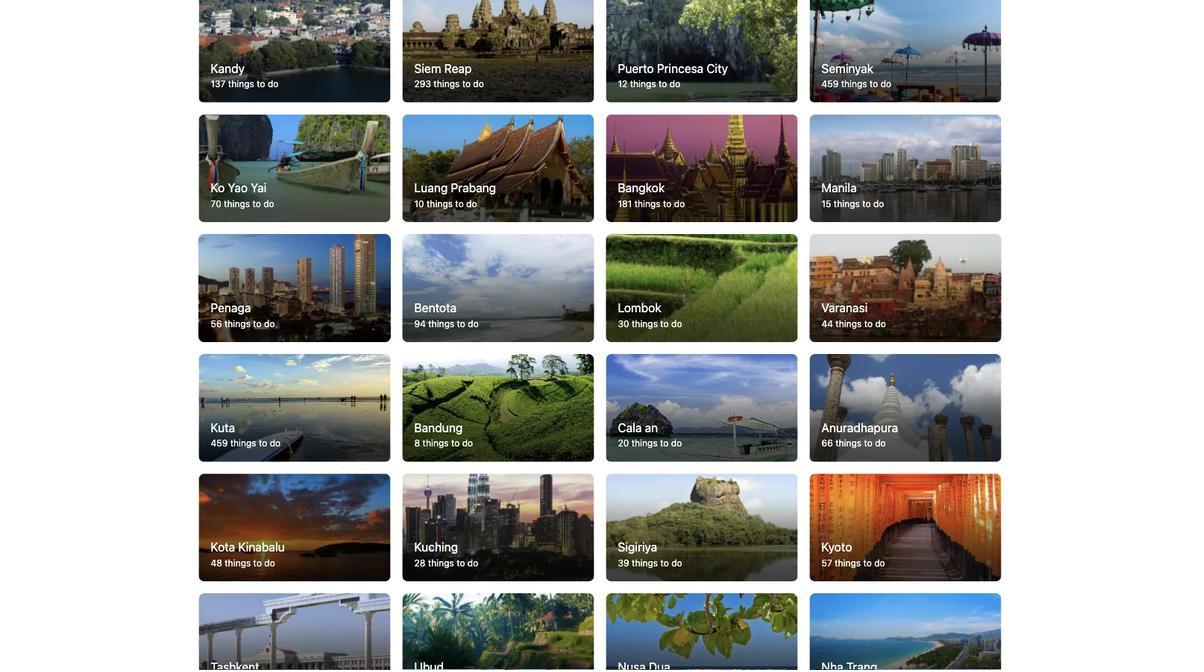 Task type: vqa. For each thing, say whether or not it's contained in the screenshot.
properties in Phuket Province 5,500 properties
no



Task type: describe. For each thing, give the bounding box(es) containing it.
do inside the kandy 137 things to do
[[268, 79, 278, 89]]

ko
[[211, 181, 225, 195]]

puerto
[[618, 61, 654, 75]]

to inside sigiriya 39 things to do
[[660, 558, 669, 568]]

ko yao yai image
[[199, 114, 390, 222]]

anuradhapura 66 things to do
[[822, 421, 898, 449]]

12
[[618, 79, 628, 89]]

things inside kota kinabalu 48 things to do
[[225, 558, 251, 568]]

kota kinabalu 48 things to do
[[211, 540, 285, 568]]

kuta image
[[199, 354, 390, 462]]

57
[[822, 558, 832, 568]]

things inside anuradhapura 66 things to do
[[835, 438, 862, 449]]

luang
[[414, 181, 448, 195]]

reap
[[444, 61, 472, 75]]

do inside kota kinabalu 48 things to do
[[264, 558, 275, 568]]

do inside lombok 30 things to do
[[671, 318, 682, 329]]

things inside seminyak 459 things to do
[[841, 79, 867, 89]]

varanasi 44 things to do
[[822, 301, 886, 329]]

lombok 30 things to do
[[618, 301, 682, 329]]

siem reap 293 things to do
[[414, 61, 484, 89]]

things inside sigiriya 39 things to do
[[632, 558, 658, 568]]

48
[[211, 558, 222, 568]]

luang prabang 10 things to do
[[414, 181, 496, 209]]

8
[[414, 438, 420, 449]]

10
[[414, 198, 424, 209]]

to inside the ko yao yai 70 things to do
[[252, 198, 261, 209]]

an
[[645, 421, 658, 435]]

do inside kyoto 57 things to do
[[874, 558, 885, 568]]

anuradhapura image
[[810, 354, 1001, 462]]

puerto princesa city 12 things to do
[[618, 61, 728, 89]]

70
[[211, 198, 221, 209]]

prabang
[[451, 181, 496, 195]]

kuta
[[211, 421, 235, 435]]

things inside siem reap 293 things to do
[[434, 79, 460, 89]]

things inside manila 15 things to do
[[834, 198, 860, 209]]

things inside the kandy 137 things to do
[[228, 79, 254, 89]]

28
[[414, 558, 425, 568]]

bentota 94 things to do
[[414, 301, 479, 329]]

things inside the ko yao yai 70 things to do
[[224, 198, 250, 209]]

do inside sigiriya 39 things to do
[[671, 558, 682, 568]]

44
[[822, 318, 833, 329]]

ko yao yai 70 things to do
[[211, 181, 274, 209]]

to inside the luang prabang 10 things to do
[[455, 198, 464, 209]]

kuching 28 things to do
[[414, 540, 478, 568]]

kota
[[211, 540, 235, 555]]

to inside bentota 94 things to do
[[457, 318, 465, 329]]

varanasi
[[822, 301, 868, 315]]

kandy image
[[199, 0, 390, 103]]

penaga
[[211, 301, 251, 315]]

manila
[[822, 181, 857, 195]]

kinabalu
[[238, 540, 285, 555]]

kuching
[[414, 540, 458, 555]]

30
[[618, 318, 629, 329]]

things inside lombok 30 things to do
[[632, 318, 658, 329]]

do inside kuching 28 things to do
[[468, 558, 478, 568]]

to inside the penaga 56 things to do
[[253, 318, 262, 329]]

do inside the ko yao yai 70 things to do
[[263, 198, 274, 209]]

to inside the varanasi 44 things to do
[[864, 318, 873, 329]]

anuradhapura
[[822, 421, 898, 435]]

to inside manila 15 things to do
[[862, 198, 871, 209]]

293
[[414, 79, 431, 89]]

kyoto
[[822, 540, 852, 555]]

siem reap image
[[402, 0, 594, 103]]

things inside puerto princesa city 12 things to do
[[630, 79, 656, 89]]

cala an image
[[606, 354, 798, 462]]

do inside anuradhapura 66 things to do
[[875, 438, 886, 449]]

15
[[822, 198, 831, 209]]

things inside the luang prabang 10 things to do
[[427, 198, 453, 209]]

do inside bandung 8 things to do
[[462, 438, 473, 449]]

tashkent image
[[199, 594, 390, 671]]

penaga image
[[195, 232, 394, 344]]

do inside seminyak 459 things to do
[[881, 79, 891, 89]]



Task type: locate. For each thing, give the bounding box(es) containing it.
things down anuradhapura
[[835, 438, 862, 449]]

kandy 137 things to do
[[211, 61, 278, 89]]

things inside bandung 8 things to do
[[423, 438, 449, 449]]

kuching image
[[402, 474, 594, 582]]

137
[[211, 79, 226, 89]]

lombok image
[[606, 234, 798, 342]]

princesa
[[657, 61, 703, 75]]

sigiriya
[[618, 540, 657, 555]]

bandung
[[414, 421, 463, 435]]

0 horizontal spatial 459
[[211, 438, 228, 449]]

459 inside kuta 459 things to do
[[211, 438, 228, 449]]

bangkok
[[618, 181, 665, 195]]

things inside the varanasi 44 things to do
[[836, 318, 862, 329]]

lombok
[[618, 301, 661, 315]]

to
[[257, 79, 265, 89], [462, 79, 471, 89], [659, 79, 667, 89], [870, 79, 878, 89], [252, 198, 261, 209], [455, 198, 464, 209], [663, 198, 672, 209], [862, 198, 871, 209], [253, 318, 262, 329], [457, 318, 465, 329], [660, 318, 669, 329], [864, 318, 873, 329], [259, 438, 267, 449], [451, 438, 460, 449], [660, 438, 669, 449], [864, 438, 873, 449], [253, 558, 262, 568], [457, 558, 465, 568], [660, 558, 669, 568], [863, 558, 872, 568]]

bentota image
[[402, 234, 594, 342]]

to inside anuradhapura 66 things to do
[[864, 438, 873, 449]]

things
[[228, 79, 254, 89], [434, 79, 460, 89], [630, 79, 656, 89], [841, 79, 867, 89], [224, 198, 250, 209], [427, 198, 453, 209], [634, 198, 661, 209], [834, 198, 860, 209], [224, 318, 251, 329], [428, 318, 454, 329], [632, 318, 658, 329], [836, 318, 862, 329], [230, 438, 256, 449], [423, 438, 449, 449], [632, 438, 658, 449], [835, 438, 862, 449], [225, 558, 251, 568], [428, 558, 454, 568], [632, 558, 658, 568], [835, 558, 861, 568]]

puerto princesa city image
[[606, 0, 798, 103]]

yao
[[228, 181, 248, 195]]

seminyak image
[[810, 0, 1001, 103]]

varanasi image
[[810, 234, 1001, 342]]

459 down kuta
[[211, 438, 228, 449]]

things right 48
[[225, 558, 251, 568]]

cala
[[618, 421, 642, 435]]

bentota
[[414, 301, 457, 315]]

siem
[[414, 61, 441, 75]]

do inside the luang prabang 10 things to do
[[466, 198, 477, 209]]

manila image
[[810, 114, 1001, 222]]

do inside puerto princesa city 12 things to do
[[670, 79, 680, 89]]

things inside kuta 459 things to do
[[230, 438, 256, 449]]

seminyak
[[822, 61, 874, 75]]

nusa dua image
[[606, 594, 798, 671]]

things inside bangkok 181 things to do
[[634, 198, 661, 209]]

things down bandung
[[423, 438, 449, 449]]

do inside the varanasi 44 things to do
[[875, 318, 886, 329]]

things inside bentota 94 things to do
[[428, 318, 454, 329]]

kyoto image
[[810, 474, 1001, 582]]

things inside kyoto 57 things to do
[[835, 558, 861, 568]]

do inside kuta 459 things to do
[[270, 438, 281, 449]]

bandung image
[[402, 354, 594, 462]]

kandy
[[211, 61, 245, 75]]

things down penaga
[[224, 318, 251, 329]]

nha trang image
[[810, 594, 1001, 671]]

kota kinabalu image
[[199, 474, 390, 582]]

manila 15 things to do
[[822, 181, 884, 209]]

459
[[822, 79, 839, 89], [211, 438, 228, 449]]

things inside kuching 28 things to do
[[428, 558, 454, 568]]

to inside siem reap 293 things to do
[[462, 79, 471, 89]]

66
[[822, 438, 833, 449]]

things down varanasi
[[836, 318, 862, 329]]

things down yao
[[224, 198, 250, 209]]

to inside cala an 20 things to do
[[660, 438, 669, 449]]

yai
[[251, 181, 266, 195]]

luang prabang image
[[402, 114, 594, 222]]

to inside puerto princesa city 12 things to do
[[659, 79, 667, 89]]

cala an 20 things to do
[[618, 421, 682, 449]]

to inside kyoto 57 things to do
[[863, 558, 872, 568]]

kyoto 57 things to do
[[822, 540, 885, 568]]

459 for seminyak
[[822, 79, 839, 89]]

bangkok image
[[606, 114, 798, 222]]

things down kuching
[[428, 558, 454, 568]]

things down seminyak
[[841, 79, 867, 89]]

to inside kuta 459 things to do
[[259, 438, 267, 449]]

things down manila
[[834, 198, 860, 209]]

things down puerto
[[630, 79, 656, 89]]

to inside kota kinabalu 48 things to do
[[253, 558, 262, 568]]

ubud image
[[402, 594, 594, 671]]

1 horizontal spatial 459
[[822, 79, 839, 89]]

do inside cala an 20 things to do
[[671, 438, 682, 449]]

things down lombok
[[632, 318, 658, 329]]

459 inside seminyak 459 things to do
[[822, 79, 839, 89]]

things down an
[[632, 438, 658, 449]]

things down bentota
[[428, 318, 454, 329]]

459 for kuta
[[211, 438, 228, 449]]

bandung 8 things to do
[[414, 421, 473, 449]]

sigiriya image
[[606, 474, 798, 582]]

56
[[211, 318, 222, 329]]

do inside bentota 94 things to do
[[468, 318, 479, 329]]

things down reap
[[434, 79, 460, 89]]

things inside the penaga 56 things to do
[[224, 318, 251, 329]]

things down bangkok
[[634, 198, 661, 209]]

things down 'kandy' on the left top of page
[[228, 79, 254, 89]]

things down kuta
[[230, 438, 256, 449]]

sigiriya 39 things to do
[[618, 540, 682, 568]]

do inside manila 15 things to do
[[873, 198, 884, 209]]

city
[[707, 61, 728, 75]]

20
[[618, 438, 629, 449]]

penaga 56 things to do
[[211, 301, 275, 329]]

do inside bangkok 181 things to do
[[674, 198, 685, 209]]

181
[[618, 198, 632, 209]]

things down luang
[[427, 198, 453, 209]]

to inside seminyak 459 things to do
[[870, 79, 878, 89]]

94
[[414, 318, 426, 329]]

to inside bangkok 181 things to do
[[663, 198, 672, 209]]

things down sigiriya
[[632, 558, 658, 568]]

things down the kyoto
[[835, 558, 861, 568]]

to inside bandung 8 things to do
[[451, 438, 460, 449]]

39
[[618, 558, 629, 568]]

1 vertical spatial 459
[[211, 438, 228, 449]]

do inside siem reap 293 things to do
[[473, 79, 484, 89]]

to inside the kandy 137 things to do
[[257, 79, 265, 89]]

to inside lombok 30 things to do
[[660, 318, 669, 329]]

seminyak 459 things to do
[[822, 61, 891, 89]]

to inside kuching 28 things to do
[[457, 558, 465, 568]]

things inside cala an 20 things to do
[[632, 438, 658, 449]]

kuta 459 things to do
[[211, 421, 281, 449]]

459 down seminyak
[[822, 79, 839, 89]]

0 vertical spatial 459
[[822, 79, 839, 89]]

do
[[268, 79, 278, 89], [473, 79, 484, 89], [670, 79, 680, 89], [881, 79, 891, 89], [263, 198, 274, 209], [466, 198, 477, 209], [674, 198, 685, 209], [873, 198, 884, 209], [264, 318, 275, 329], [468, 318, 479, 329], [671, 318, 682, 329], [875, 318, 886, 329], [270, 438, 281, 449], [462, 438, 473, 449], [671, 438, 682, 449], [875, 438, 886, 449], [264, 558, 275, 568], [468, 558, 478, 568], [671, 558, 682, 568], [874, 558, 885, 568]]

do inside the penaga 56 things to do
[[264, 318, 275, 329]]

bangkok 181 things to do
[[618, 181, 685, 209]]



